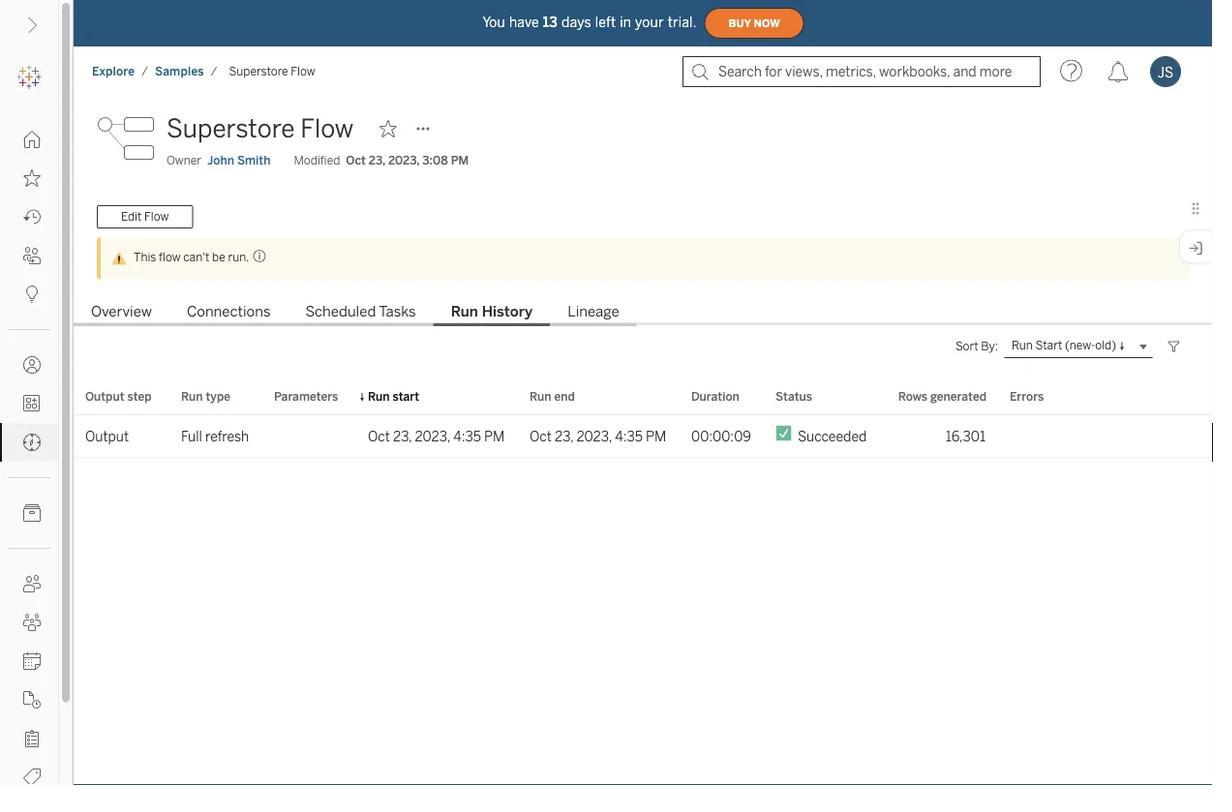 Task type: locate. For each thing, give the bounding box(es) containing it.
1 horizontal spatial oct
[[368, 428, 390, 444]]

run
[[451, 303, 478, 321], [1012, 339, 1033, 353], [181, 389, 203, 403], [368, 389, 390, 403], [530, 389, 552, 403]]

23,
[[369, 154, 385, 168], [393, 428, 412, 444], [555, 428, 574, 444]]

superstore right samples link
[[229, 64, 288, 78]]

0 vertical spatial superstore flow
[[229, 64, 315, 78]]

start
[[393, 389, 419, 403]]

flow run requirements:
the flow must have at least one output step. image
[[249, 249, 267, 263]]

run inside popup button
[[1012, 339, 1033, 353]]

run end
[[530, 389, 575, 403]]

flow inside button
[[144, 210, 169, 224]]

row
[[74, 415, 1213, 458]]

errors
[[1010, 389, 1044, 403]]

2 vertical spatial flow
[[144, 210, 169, 224]]

superstore up john smith link
[[167, 114, 295, 144]]

you
[[483, 14, 505, 30]]

scheduled
[[306, 303, 376, 321]]

your
[[635, 14, 664, 30]]

explore
[[92, 64, 135, 78]]

oct
[[346, 154, 366, 168], [368, 428, 390, 444], [530, 428, 552, 444]]

0 vertical spatial output
[[85, 389, 124, 403]]

flow
[[291, 64, 315, 78], [300, 114, 354, 144], [144, 210, 169, 224]]

/ right samples link
[[211, 64, 217, 78]]

1 vertical spatial output
[[85, 428, 129, 444]]

superstore flow main content
[[74, 97, 1213, 785]]

flow for superstore flow element
[[291, 64, 315, 78]]

start
[[1036, 339, 1063, 353]]

2 output from the top
[[85, 428, 129, 444]]

1 horizontal spatial /
[[211, 64, 217, 78]]

1 horizontal spatial pm
[[484, 428, 505, 444]]

refresh
[[205, 428, 249, 444]]

run for run start (new-old)
[[1012, 339, 1033, 353]]

pm
[[451, 154, 469, 168], [484, 428, 505, 444], [646, 428, 667, 444]]

full refresh
[[181, 428, 249, 444]]

23, left 3:08
[[369, 154, 385, 168]]

now
[[754, 17, 780, 29]]

in
[[620, 14, 632, 30]]

oct 23, 2023, 4:35 pm down end
[[530, 428, 667, 444]]

lineage
[[568, 303, 619, 321]]

flow for edit flow button
[[144, 210, 169, 224]]

rows generated
[[899, 389, 987, 403]]

1 vertical spatial superstore flow
[[167, 114, 354, 144]]

flow image
[[97, 109, 155, 168]]

23, down start
[[393, 428, 412, 444]]

1 / from the left
[[142, 64, 148, 78]]

oct 23, 2023, 4:35 pm down start
[[368, 428, 505, 444]]

superstore inside main content
[[167, 114, 295, 144]]

1 horizontal spatial 23,
[[393, 428, 412, 444]]

run.
[[228, 250, 249, 264]]

superstore flow element
[[223, 64, 321, 78]]

output for output
[[85, 428, 129, 444]]

run history
[[451, 303, 533, 321]]

oct down run end at left
[[530, 428, 552, 444]]

Search for views, metrics, workbooks, and more text field
[[683, 56, 1041, 87]]

/
[[142, 64, 148, 78], [211, 64, 217, 78]]

can't
[[183, 250, 210, 264]]

1 horizontal spatial 4:35
[[615, 428, 643, 444]]

output left step
[[85, 389, 124, 403]]

oct 23, 2023, 4:35 pm
[[368, 428, 505, 444], [530, 428, 667, 444]]

run start (new-old)
[[1012, 339, 1117, 353]]

samples
[[155, 64, 204, 78]]

old)
[[1096, 339, 1117, 353]]

owner
[[167, 154, 201, 168]]

oct right the modified
[[346, 154, 366, 168]]

rows
[[899, 389, 928, 403]]

run for run type
[[181, 389, 203, 403]]

0 vertical spatial flow
[[291, 64, 315, 78]]

explore / samples /
[[92, 64, 217, 78]]

run inside sub-spaces tab list
[[451, 303, 478, 321]]

overview
[[91, 303, 152, 321]]

23, down end
[[555, 428, 574, 444]]

0 horizontal spatial 4:35
[[453, 428, 481, 444]]

modified oct 23, 2023, 3:08 pm
[[294, 154, 469, 168]]

oct down run start
[[368, 428, 390, 444]]

sort
[[956, 339, 979, 353]]

output
[[85, 389, 124, 403], [85, 428, 129, 444]]

superstore flow
[[229, 64, 315, 78], [167, 114, 354, 144]]

by:
[[981, 339, 998, 353]]

0 horizontal spatial /
[[142, 64, 148, 78]]

smith
[[237, 154, 271, 168]]

2 horizontal spatial 23,
[[555, 428, 574, 444]]

1 vertical spatial superstore
[[167, 114, 295, 144]]

1 output from the top
[[85, 389, 124, 403]]

0 horizontal spatial oct 23, 2023, 4:35 pm
[[368, 428, 505, 444]]

grid
[[74, 379, 1213, 785]]

2023,
[[388, 154, 420, 168], [415, 428, 450, 444], [577, 428, 612, 444]]

john smith link
[[207, 152, 271, 169]]

/ right explore link
[[142, 64, 148, 78]]

superstore
[[229, 64, 288, 78], [167, 114, 295, 144]]

modified
[[294, 154, 340, 168]]

1 horizontal spatial oct 23, 2023, 4:35 pm
[[530, 428, 667, 444]]

3:08
[[422, 154, 448, 168]]

output down output step
[[85, 428, 129, 444]]

4:35
[[453, 428, 481, 444], [615, 428, 643, 444]]

1 vertical spatial flow
[[300, 114, 354, 144]]

owner john smith
[[167, 154, 271, 168]]



Task type: describe. For each thing, give the bounding box(es) containing it.
scheduled tasks
[[306, 303, 416, 321]]

1 4:35 from the left
[[453, 428, 481, 444]]

2 oct 23, 2023, 4:35 pm from the left
[[530, 428, 667, 444]]

be
[[212, 250, 225, 264]]

grid containing output
[[74, 379, 1213, 785]]

output step
[[85, 389, 152, 403]]

full
[[181, 428, 202, 444]]

you have 13 days left in your trial.
[[483, 14, 697, 30]]

edit flow
[[121, 210, 169, 224]]

run start
[[368, 389, 419, 403]]

edit
[[121, 210, 142, 224]]

(new-
[[1065, 339, 1096, 353]]

generated
[[931, 389, 987, 403]]

run for run history
[[451, 303, 478, 321]]

days
[[562, 14, 592, 30]]

status
[[776, 389, 813, 403]]

john
[[207, 154, 234, 168]]

sub-spaces tab list
[[74, 301, 1213, 326]]

0 horizontal spatial pm
[[451, 154, 469, 168]]

buy now button
[[705, 8, 804, 39]]

have
[[509, 14, 539, 30]]

history
[[482, 303, 533, 321]]

flow
[[159, 250, 181, 264]]

run for run end
[[530, 389, 552, 403]]

trial.
[[668, 14, 697, 30]]

step
[[127, 389, 152, 403]]

parameters
[[274, 389, 338, 403]]

00:00:09
[[691, 428, 751, 444]]

superstore flow inside main content
[[167, 114, 354, 144]]

succeeded
[[798, 428, 867, 444]]

2 horizontal spatial oct
[[530, 428, 552, 444]]

buy now
[[729, 17, 780, 29]]

row containing output
[[74, 415, 1213, 458]]

edit flow button
[[97, 205, 193, 229]]

0 horizontal spatial oct
[[346, 154, 366, 168]]

output for output step
[[85, 389, 124, 403]]

explore link
[[91, 63, 136, 79]]

2 horizontal spatial pm
[[646, 428, 667, 444]]

sort by:
[[956, 339, 998, 353]]

run start (new-old) button
[[1004, 335, 1153, 358]]

tasks
[[379, 303, 416, 321]]

run for run start
[[368, 389, 390, 403]]

navigation panel element
[[0, 58, 58, 785]]

samples link
[[154, 63, 205, 79]]

2 4:35 from the left
[[615, 428, 643, 444]]

left
[[595, 14, 616, 30]]

2 / from the left
[[211, 64, 217, 78]]

this flow can't be run.
[[134, 250, 249, 264]]

this
[[134, 250, 156, 264]]

connections
[[187, 303, 271, 321]]

type
[[206, 389, 230, 403]]

1 oct 23, 2023, 4:35 pm from the left
[[368, 428, 505, 444]]

run type
[[181, 389, 230, 403]]

buy
[[729, 17, 751, 29]]

0 horizontal spatial 23,
[[369, 154, 385, 168]]

0 vertical spatial superstore
[[229, 64, 288, 78]]

main navigation. press the up and down arrow keys to access links. element
[[0, 120, 58, 785]]

13
[[543, 14, 558, 30]]

duration
[[691, 389, 740, 403]]

16,301
[[946, 428, 986, 444]]

end
[[554, 389, 575, 403]]



Task type: vqa. For each thing, say whether or not it's contained in the screenshot.
"Smith"
yes



